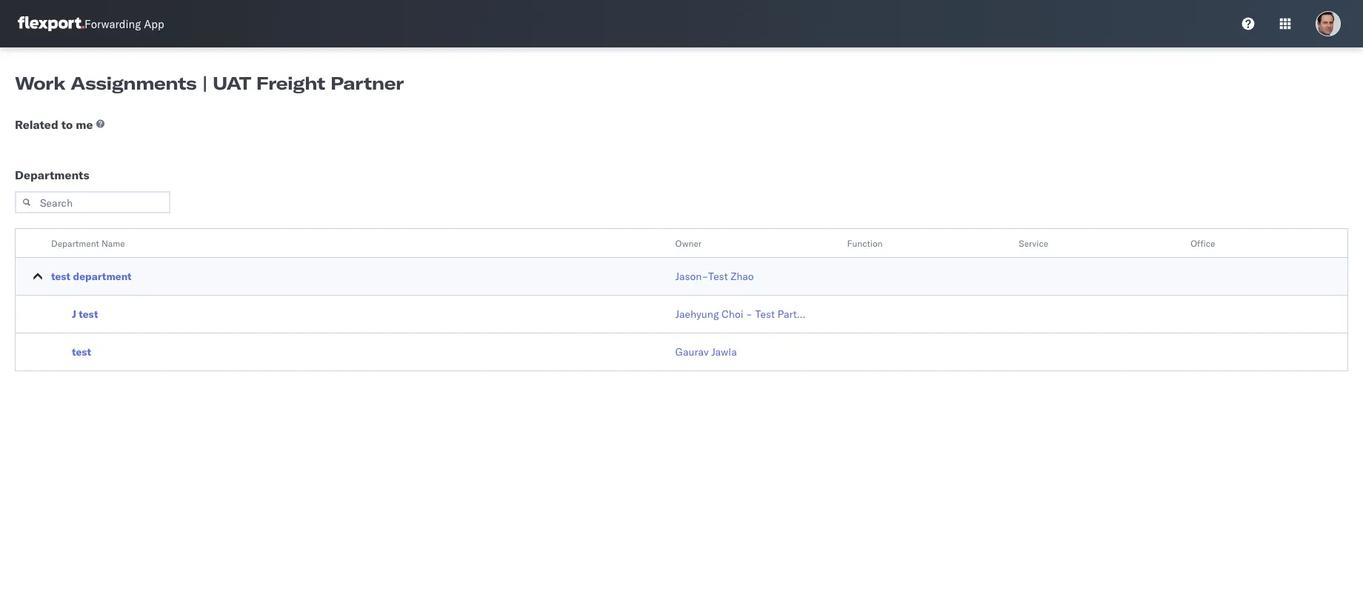 Task type: describe. For each thing, give the bounding box(es) containing it.
name
[[102, 238, 125, 249]]

zhao
[[731, 270, 754, 283]]

owner
[[676, 238, 702, 249]]

1 vertical spatial test
[[79, 308, 98, 321]]

test department link
[[51, 269, 132, 284]]

office
[[1191, 238, 1216, 249]]

0 horizontal spatial partner
[[331, 72, 404, 94]]

departments
[[15, 168, 89, 182]]

1 vertical spatial partner
[[778, 308, 813, 321]]

related to me
[[15, 117, 93, 132]]

forwarding app
[[85, 17, 164, 31]]

department
[[51, 238, 99, 249]]

|
[[202, 72, 208, 94]]

j test link
[[72, 307, 98, 322]]

test inside jason-test zhao link
[[709, 270, 728, 283]]

jaehyung choi - test partner ops manager link
[[676, 307, 878, 322]]

test for test department
[[51, 270, 71, 283]]

jawla
[[712, 345, 737, 358]]



Task type: vqa. For each thing, say whether or not it's contained in the screenshot.
topmost 17,
no



Task type: locate. For each thing, give the bounding box(es) containing it.
function
[[848, 238, 883, 249]]

1 horizontal spatial partner
[[778, 308, 813, 321]]

jaehyung choi - test partner ops manager
[[676, 308, 878, 321]]

jason-test zhao
[[676, 270, 754, 283]]

test inside jaehyung choi - test partner ops manager link
[[756, 308, 775, 321]]

assignments
[[71, 72, 197, 94]]

me
[[76, 117, 93, 132]]

test right "j"
[[79, 308, 98, 321]]

1 horizontal spatial test
[[756, 308, 775, 321]]

freight
[[256, 72, 325, 94]]

choi
[[722, 308, 744, 321]]

-
[[747, 308, 753, 321]]

0 vertical spatial test
[[51, 270, 71, 283]]

work
[[15, 72, 65, 94]]

test down j test link
[[72, 345, 91, 358]]

work assignments | uat freight partner
[[15, 72, 404, 94]]

department
[[73, 270, 132, 283]]

test department
[[51, 270, 132, 283]]

jason-test zhao link
[[676, 269, 754, 284]]

jason-
[[676, 270, 709, 283]]

0 vertical spatial test
[[709, 270, 728, 283]]

app
[[144, 17, 164, 31]]

partner
[[331, 72, 404, 94], [778, 308, 813, 321]]

flexport. image
[[18, 16, 85, 31]]

Search text field
[[15, 191, 170, 213]]

j
[[72, 308, 76, 321]]

uat
[[213, 72, 251, 94]]

manager
[[837, 308, 878, 321]]

to
[[61, 117, 73, 132]]

ops
[[815, 308, 834, 321]]

2 vertical spatial test
[[72, 345, 91, 358]]

forwarding app link
[[18, 16, 164, 31]]

1 vertical spatial test
[[756, 308, 775, 321]]

test
[[709, 270, 728, 283], [756, 308, 775, 321]]

test for test
[[72, 345, 91, 358]]

0 vertical spatial partner
[[331, 72, 404, 94]]

gaurav jawla
[[676, 345, 737, 358]]

related
[[15, 117, 58, 132]]

gaurav jawla link
[[676, 345, 737, 360]]

test link
[[72, 345, 91, 360]]

test
[[51, 270, 71, 283], [79, 308, 98, 321], [72, 345, 91, 358]]

0 horizontal spatial test
[[709, 270, 728, 283]]

jaehyung
[[676, 308, 719, 321]]

department name
[[51, 238, 125, 249]]

service
[[1019, 238, 1049, 249]]

j test
[[72, 308, 98, 321]]

test down the department
[[51, 270, 71, 283]]

forwarding
[[85, 17, 141, 31]]

gaurav
[[676, 345, 709, 358]]

test right -
[[756, 308, 775, 321]]

test left zhao
[[709, 270, 728, 283]]



